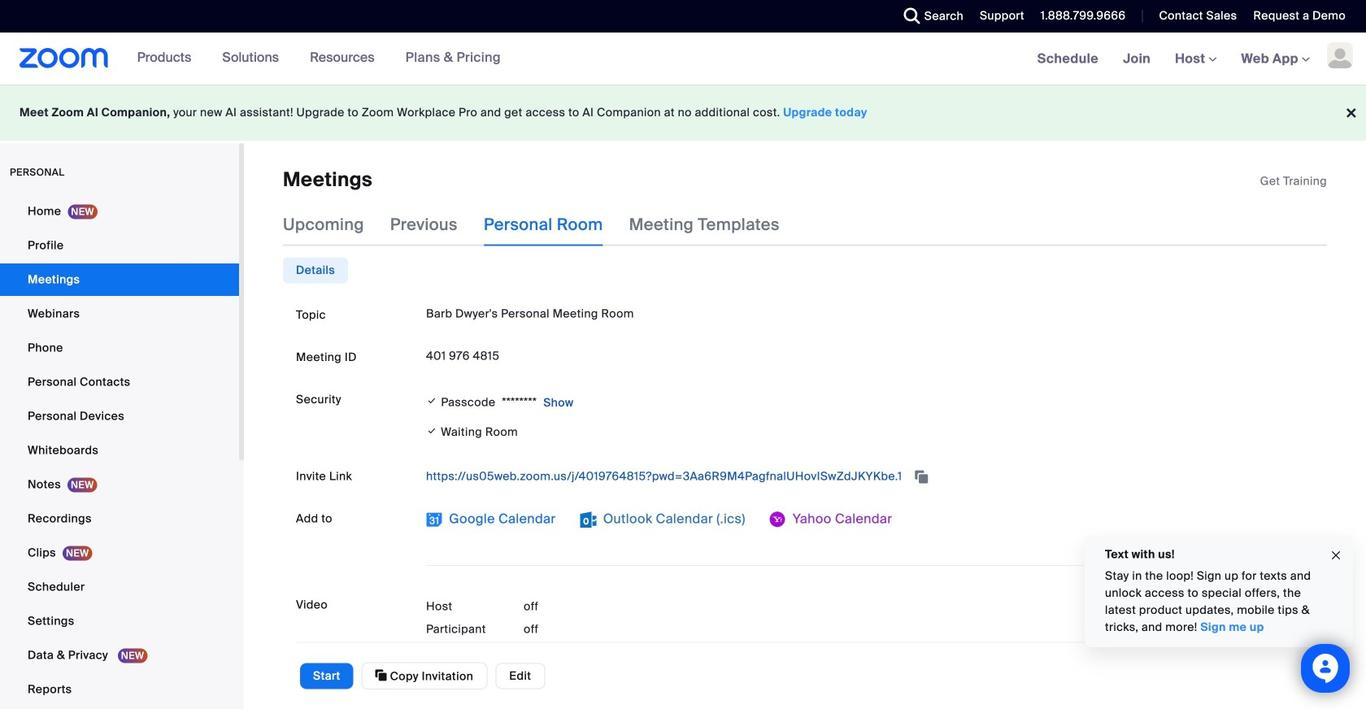 Task type: describe. For each thing, give the bounding box(es) containing it.
zoom logo image
[[20, 48, 109, 68]]

copy image
[[375, 668, 387, 683]]

2 checked image from the top
[[426, 423, 438, 440]]

meetings navigation
[[1026, 33, 1367, 86]]

add to google calendar image
[[426, 512, 443, 528]]

add to outlook calendar (.ics) image
[[580, 512, 597, 528]]

profile picture image
[[1328, 42, 1354, 68]]

add to yahoo calendar image
[[770, 512, 786, 528]]



Task type: locate. For each thing, give the bounding box(es) containing it.
tabs of meeting tab list
[[283, 204, 806, 246]]

1 checked image from the top
[[426, 393, 438, 409]]

tab
[[283, 257, 348, 283]]

personal menu menu
[[0, 195, 239, 708]]

footer
[[0, 85, 1367, 141]]

product information navigation
[[109, 33, 513, 85]]

banner
[[0, 33, 1367, 86]]

close image
[[1330, 546, 1343, 565]]

0 vertical spatial checked image
[[426, 393, 438, 409]]

copy url image
[[914, 472, 930, 483]]

application
[[1261, 173, 1328, 190]]

checked image
[[426, 393, 438, 409], [426, 423, 438, 440]]

tab list
[[283, 257, 348, 283]]

1 vertical spatial checked image
[[426, 423, 438, 440]]



Task type: vqa. For each thing, say whether or not it's contained in the screenshot.
Plans & Pricing link
no



